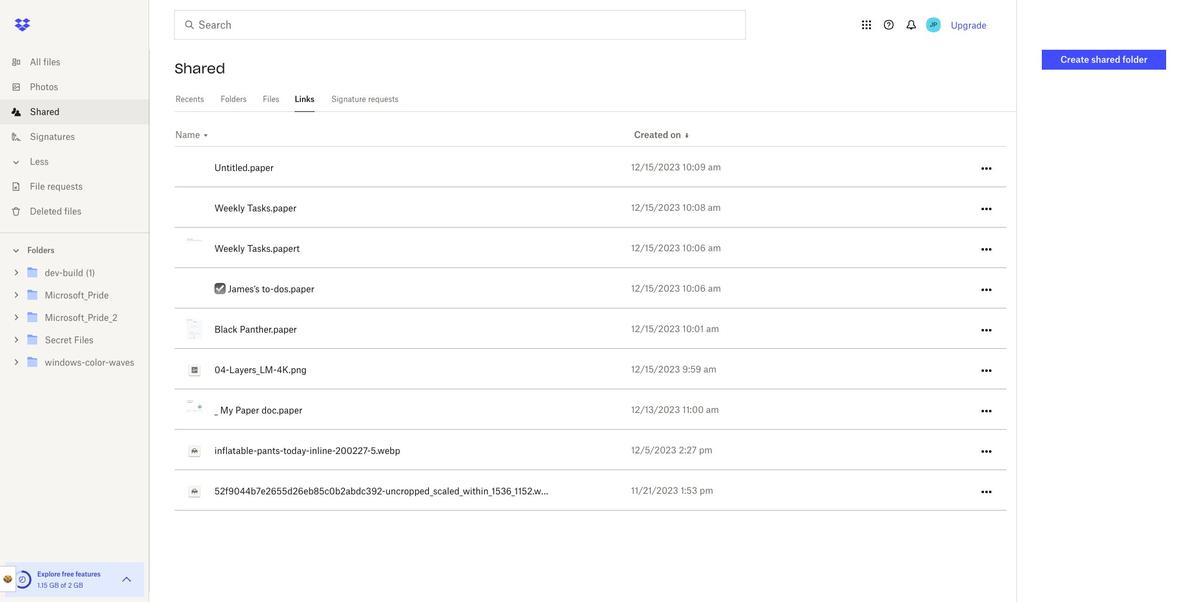 Task type: vqa. For each thing, say whether or not it's contained in the screenshot.
'File, _ My Paper doc.paper' row at bottom right
no



Task type: locate. For each thing, give the bounding box(es) containing it.
shared
[[175, 60, 225, 77], [30, 106, 60, 117]]

am right 10:01
[[706, 324, 719, 334]]

secret files link
[[25, 332, 139, 349]]

james's
[[228, 284, 260, 294]]

folders up "dev-"
[[27, 246, 54, 255]]

shared down photos
[[30, 106, 60, 117]]

requests
[[368, 95, 399, 104], [47, 181, 83, 192]]

am down 12/15/2023 10:08 am
[[708, 243, 721, 253]]

pm for 11/21/2023 1:53 pm
[[700, 485, 714, 496]]

12/15/2023 up the 12/15/2023 10:01 am
[[631, 283, 680, 294]]

untitled.paper
[[215, 162, 274, 173]]

am right 11:00
[[706, 404, 719, 415]]

2
[[68, 582, 72, 589]]

1:53
[[681, 485, 698, 496]]

2 12/15/2023 from the top
[[631, 202, 680, 213]]

all files
[[30, 57, 60, 67]]

0 vertical spatial weekly
[[215, 203, 245, 213]]

12/15/2023 10:06 am
[[631, 243, 721, 253], [631, 283, 721, 294]]

0 vertical spatial 10:06
[[683, 243, 706, 253]]

inline-
[[310, 445, 335, 456]]

0 horizontal spatial requests
[[47, 181, 83, 192]]

1 vertical spatial requests
[[47, 181, 83, 192]]

tab list
[[175, 87, 1017, 112]]

☑️ james's to-dos.paper link
[[185, 268, 631, 309]]

windows-color-waves
[[45, 357, 134, 368]]

files down file requests 'link'
[[64, 206, 81, 216]]

inflatable-pants-today-inline-200227-5.webp
[[215, 445, 400, 456]]

microsoft_pride_2
[[45, 312, 118, 323]]

12/15/2023 down created on
[[631, 162, 680, 172]]

pm right 1:53
[[700, 485, 714, 496]]

4 more actions image from the top
[[980, 444, 994, 459]]

4 more actions image from the top
[[980, 323, 994, 337]]

1 vertical spatial pm
[[700, 485, 714, 496]]

gb
[[49, 582, 59, 589], [74, 582, 83, 589]]

requests inside tab list
[[368, 95, 399, 104]]

files down microsoft_pride_2 link
[[74, 335, 93, 345]]

more actions image
[[980, 201, 994, 216], [980, 363, 994, 378], [980, 403, 994, 418], [980, 444, 994, 459]]

1 vertical spatial weekly
[[215, 243, 245, 254]]

upgrade link
[[951, 20, 987, 30]]

2 12/15/2023 10:06 am from the top
[[631, 283, 721, 294]]

upgrade
[[951, 20, 987, 30]]

shared up recents 'link' on the left top of page
[[175, 60, 225, 77]]

weekly tasks.papert link
[[185, 228, 631, 269]]

jp
[[930, 21, 938, 29]]

photos
[[30, 81, 58, 92]]

doc.paper
[[262, 405, 303, 415]]

today-
[[283, 445, 310, 456]]

requests right signature
[[368, 95, 399, 104]]

12/15/2023
[[631, 162, 680, 172], [631, 202, 680, 213], [631, 243, 680, 253], [631, 283, 680, 294], [631, 324, 680, 334], [631, 364, 680, 375]]

am up the 12/15/2023 10:01 am
[[708, 283, 721, 294]]

☑️
[[215, 284, 226, 294]]

all files link
[[10, 50, 149, 75]]

0 horizontal spatial gb
[[49, 582, 59, 589]]

1 vertical spatial 12/15/2023 10:06 am
[[631, 283, 721, 294]]

_ my paper doc.paper
[[215, 405, 303, 415]]

features
[[76, 570, 101, 578]]

10:09
[[683, 162, 706, 172]]

microsoft_pride
[[45, 290, 109, 300]]

am right 9:59
[[704, 364, 717, 375]]

12/15/2023 left 10:01
[[631, 324, 680, 334]]

more actions image for 12/13/2023 11:00 am
[[980, 403, 994, 418]]

1.15
[[37, 582, 48, 589]]

tasks.paper
[[247, 203, 297, 213]]

template stateless image
[[202, 132, 209, 139]]

12/5/2023
[[631, 445, 677, 455]]

0 vertical spatial files
[[263, 95, 280, 104]]

52f9044b7e2655d26eb85c0b2abdc392-uncropped_scaled_within_1536_1152.webp link
[[185, 471, 631, 511]]

folder
[[1123, 54, 1148, 65]]

1 vertical spatial shared
[[30, 106, 60, 117]]

black panther.paper
[[215, 324, 297, 335]]

0 horizontal spatial files
[[43, 57, 60, 67]]

_ my paper doc.paper link
[[185, 390, 631, 430]]

dev-build (1)
[[45, 267, 95, 278]]

10:06 down 10:08
[[683, 243, 706, 253]]

files right all
[[43, 57, 60, 67]]

requests up deleted files
[[47, 181, 83, 192]]

0 horizontal spatial folders
[[27, 246, 54, 255]]

weekly right the weekly tasks.papert image
[[215, 243, 245, 254]]

1 horizontal spatial folders
[[221, 95, 247, 104]]

am for the weekly tasks.papert link
[[708, 243, 721, 253]]

gb left "of"
[[49, 582, 59, 589]]

tasks.papert
[[247, 243, 300, 254]]

deleted files
[[30, 206, 81, 216]]

0 vertical spatial requests
[[368, 95, 399, 104]]

1 horizontal spatial gb
[[74, 582, 83, 589]]

jp button
[[924, 15, 944, 35]]

more actions image
[[980, 161, 994, 176], [980, 242, 994, 257], [980, 282, 994, 297], [980, 323, 994, 337], [980, 484, 994, 499]]

more actions image for 12/15/2023 9:59 am
[[980, 363, 994, 378]]

0 vertical spatial shared
[[175, 60, 225, 77]]

0 horizontal spatial files
[[74, 335, 93, 345]]

requests for file requests
[[47, 181, 83, 192]]

less image
[[10, 156, 22, 169]]

am for black panther.paper link
[[706, 324, 719, 334]]

1 10:06 from the top
[[683, 243, 706, 253]]

group
[[0, 259, 149, 383]]

pm for 12/5/2023 2:27 pm
[[699, 445, 713, 455]]

list
[[0, 42, 149, 233]]

folders inside "link"
[[221, 95, 247, 104]]

files
[[43, 57, 60, 67], [64, 206, 81, 216]]

4 12/15/2023 from the top
[[631, 283, 680, 294]]

weekly
[[215, 203, 245, 213], [215, 243, 245, 254]]

1 more actions image from the top
[[980, 201, 994, 216]]

12/15/2023 10:06 am up the 12/15/2023 10:01 am
[[631, 283, 721, 294]]

am
[[708, 162, 721, 172], [708, 202, 721, 213], [708, 243, 721, 253], [708, 283, 721, 294], [706, 324, 719, 334], [704, 364, 717, 375], [706, 404, 719, 415]]

5 12/15/2023 from the top
[[631, 324, 680, 334]]

12/15/2023 left 9:59
[[631, 364, 680, 375]]

52f9044b7e2655d26eb85c0b2abdc392-uncropped_scaled_within_1536_1152.webp
[[215, 486, 557, 496]]

signature
[[331, 95, 366, 104]]

pm right 2:27
[[699, 445, 713, 455]]

0 vertical spatial files
[[43, 57, 60, 67]]

1 weekly from the top
[[215, 203, 245, 213]]

folders
[[221, 95, 247, 104], [27, 246, 54, 255]]

group containing dev-build (1)
[[0, 259, 149, 383]]

04-
[[215, 364, 229, 375]]

deleted files link
[[10, 199, 149, 224]]

11:00
[[683, 404, 704, 415]]

0 horizontal spatial shared
[[30, 106, 60, 117]]

build
[[63, 267, 83, 278]]

0 vertical spatial 12/15/2023 10:06 am
[[631, 243, 721, 253]]

12/15/2023 10:01 am
[[631, 324, 719, 334]]

weekly left tasks.paper
[[215, 203, 245, 213]]

requests inside 'link'
[[47, 181, 83, 192]]

files for deleted files
[[64, 206, 81, 216]]

1 12/15/2023 10:06 am from the top
[[631, 243, 721, 253]]

2 weekly from the top
[[215, 243, 245, 254]]

inflatable-pants-today-inline-200227-5.webp link
[[185, 430, 631, 471]]

black panther.paper image
[[185, 320, 205, 340]]

12/15/2023 10:06 am down 12/15/2023 10:08 am
[[631, 243, 721, 253]]

1 vertical spatial files
[[74, 335, 93, 345]]

1 vertical spatial files
[[64, 206, 81, 216]]

to-
[[262, 284, 274, 294]]

1 12/15/2023 from the top
[[631, 162, 680, 172]]

folders left 'files' link
[[221, 95, 247, 104]]

12/15/2023 left 10:08
[[631, 202, 680, 213]]

recents link
[[175, 87, 205, 110]]

12/13/2023 11:00 am
[[631, 404, 719, 415]]

3 more actions image from the top
[[980, 403, 994, 418]]

6 12/15/2023 from the top
[[631, 364, 680, 375]]

10:01
[[683, 324, 704, 334]]

gb right the 2
[[74, 582, 83, 589]]

my
[[220, 405, 233, 415]]

links link
[[295, 87, 315, 110]]

name button
[[175, 129, 209, 141]]

3 12/15/2023 from the top
[[631, 243, 680, 253]]

signature requests link
[[330, 87, 401, 110]]

files link
[[263, 87, 280, 110]]

12/15/2023 for 04-layers_lm-4k.png link on the bottom of page
[[631, 364, 680, 375]]

tab list containing recents
[[175, 87, 1017, 112]]

2 more actions image from the top
[[980, 363, 994, 378]]

1 horizontal spatial shared
[[175, 60, 225, 77]]

pm
[[699, 445, 713, 455], [700, 485, 714, 496]]

explore
[[37, 570, 60, 578]]

deleted
[[30, 206, 62, 216]]

0 vertical spatial folders
[[221, 95, 247, 104]]

1 horizontal spatial files
[[263, 95, 280, 104]]

shared
[[1092, 54, 1121, 65]]

12/15/2023 down 12/15/2023 10:08 am
[[631, 243, 680, 253]]

10:06 up 10:01
[[683, 283, 706, 294]]

am right 10:08
[[708, 202, 721, 213]]

color-
[[85, 357, 109, 368]]

12/15/2023 10:08 am
[[631, 202, 721, 213]]

weekly for weekly tasks.papert
[[215, 243, 245, 254]]

more actions image for black panther.paper
[[980, 323, 994, 337]]

_ my paper doc.paper image
[[185, 401, 205, 420]]

2 more actions image from the top
[[980, 242, 994, 257]]

am right 10:09
[[708, 162, 721, 172]]

2 10:06 from the top
[[683, 283, 706, 294]]

1 horizontal spatial requests
[[368, 95, 399, 104]]

0 vertical spatial pm
[[699, 445, 713, 455]]

1 vertical spatial 10:06
[[683, 283, 706, 294]]

files left links
[[263, 95, 280, 104]]

5 more actions image from the top
[[980, 484, 994, 499]]

1 horizontal spatial files
[[64, 206, 81, 216]]

1 vertical spatial folders
[[27, 246, 54, 255]]



Task type: describe. For each thing, give the bounding box(es) containing it.
200227-
[[335, 445, 371, 456]]

dos.paper
[[274, 284, 314, 294]]

inflatable-
[[215, 445, 257, 456]]

dev-build (1) link
[[25, 265, 139, 282]]

less
[[30, 156, 49, 167]]

secret files
[[45, 335, 93, 345]]

4k.png
[[277, 364, 307, 375]]

black
[[215, 324, 238, 335]]

microsoft_pride link
[[25, 287, 139, 304]]

signatures link
[[10, 124, 149, 149]]

pants-
[[257, 445, 283, 456]]

12/15/2023 for weekly tasks.paper link on the top of the page
[[631, 202, 680, 213]]

12/15/2023 9:59 am
[[631, 364, 717, 375]]

shared link
[[10, 100, 149, 124]]

12/13/2023
[[631, 404, 680, 415]]

links
[[295, 95, 315, 104]]

layers_lm-
[[229, 364, 277, 375]]

created
[[634, 129, 669, 140]]

04-layers_lm-4k.png link
[[185, 349, 631, 390]]

created on
[[634, 129, 681, 140]]

12/15/2023 for ☑️ james's to-dos.paper link
[[631, 283, 680, 294]]

12/5/2023 2:27 pm
[[631, 445, 713, 455]]

dev-
[[45, 267, 63, 278]]

folders link
[[220, 87, 248, 110]]

12/15/2023 10:06 am for ☑️ james's to-dos.paper link
[[631, 283, 721, 294]]

folders inside button
[[27, 246, 54, 255]]

am for weekly tasks.paper link on the top of the page
[[708, 202, 721, 213]]

file requests link
[[10, 174, 149, 199]]

1 gb from the left
[[49, 582, 59, 589]]

requests for signature requests
[[368, 95, 399, 104]]

more actions image for 12/15/2023 10:08 am
[[980, 201, 994, 216]]

files for all files
[[43, 57, 60, 67]]

name
[[175, 129, 200, 140]]

windows-
[[45, 357, 85, 368]]

list containing all files
[[0, 42, 149, 233]]

uncropped_scaled_within_1536_1152.webp
[[386, 486, 557, 496]]

microsoft_pride_2 link
[[25, 310, 139, 327]]

9:59
[[683, 364, 702, 375]]

shared list item
[[0, 100, 149, 124]]

dropbox image
[[10, 12, 35, 37]]

52f9044b7e2655d26eb85c0b2abdc392-
[[215, 486, 386, 496]]

weekly for weekly tasks.paper
[[215, 203, 245, 213]]

1 more actions image from the top
[[980, 161, 994, 176]]

of
[[61, 582, 66, 589]]

file
[[30, 181, 45, 192]]

file requests
[[30, 181, 83, 192]]

files inside group
[[74, 335, 93, 345]]

on
[[671, 129, 681, 140]]

_
[[215, 405, 218, 415]]

12/15/2023 10:09 am
[[631, 162, 721, 172]]

12/15/2023 for the weekly tasks.papert link
[[631, 243, 680, 253]]

2 gb from the left
[[74, 582, 83, 589]]

am for 04-layers_lm-4k.png link on the bottom of page
[[704, 364, 717, 375]]

created on button
[[634, 129, 691, 141]]

more actions image for weekly tasks.papert
[[980, 242, 994, 257]]

more actions image for 52f9044b7e2655d26eb85c0b2abdc392-uncropped_scaled_within_1536_1152.webp
[[980, 484, 994, 499]]

2:27
[[679, 445, 697, 455]]

12/15/2023 for untitled.paper link
[[631, 162, 680, 172]]

11/21/2023 1:53 pm
[[631, 485, 714, 496]]

shared inside list item
[[30, 106, 60, 117]]

paper
[[236, 405, 259, 415]]

all
[[30, 57, 41, 67]]

windows-color-waves link
[[25, 355, 139, 371]]

black panther.paper link
[[185, 309, 631, 350]]

secret
[[45, 335, 72, 345]]

folders button
[[0, 241, 149, 259]]

signatures
[[30, 131, 75, 142]]

quota usage element
[[12, 570, 32, 590]]

photos link
[[10, 75, 149, 100]]

12/15/2023 10:06 am for the weekly tasks.papert link
[[631, 243, 721, 253]]

template stateless image
[[683, 132, 691, 139]]

(1)
[[86, 267, 95, 278]]

recents
[[176, 95, 204, 104]]

5.webp
[[371, 445, 400, 456]]

☑️ james's to-dos.paper
[[215, 284, 314, 294]]

weekly tasks.papert image
[[185, 239, 205, 259]]

Search in folder "Dropbox" text field
[[198, 17, 720, 32]]

more actions image for 12/5/2023 2:27 pm
[[980, 444, 994, 459]]

am for untitled.paper link
[[708, 162, 721, 172]]

weekly tasks.paper
[[215, 203, 297, 213]]

signature requests
[[331, 95, 399, 104]]

am for ☑️ james's to-dos.paper link
[[708, 283, 721, 294]]

create
[[1061, 54, 1090, 65]]

3 more actions image from the top
[[980, 282, 994, 297]]

panther.paper
[[240, 324, 297, 335]]

weekly tasks.papert
[[215, 243, 300, 254]]

10:08
[[683, 202, 706, 213]]

10:06 for the weekly tasks.papert link
[[683, 243, 706, 253]]

12/15/2023 for black panther.paper link
[[631, 324, 680, 334]]

free
[[62, 570, 74, 578]]

weekly tasks.paper link
[[185, 188, 631, 228]]

10:06 for ☑️ james's to-dos.paper link
[[683, 283, 706, 294]]

11/21/2023
[[631, 485, 679, 496]]

am for _ my paper doc.paper link
[[706, 404, 719, 415]]



